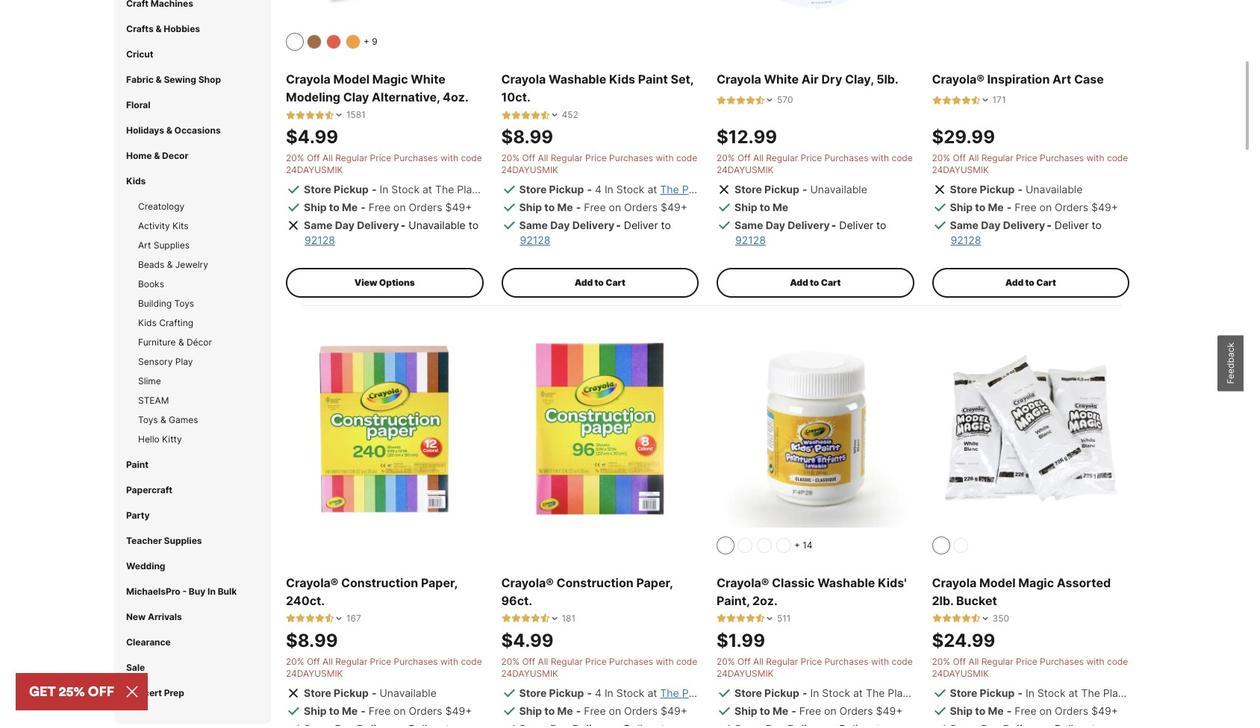 Task type: vqa. For each thing, say whether or not it's contained in the screenshot.
second default image
no



Task type: describe. For each thing, give the bounding box(es) containing it.
crayola® classic washable kids' paint, 2oz.
[[717, 575, 907, 608]]

books
[[138, 278, 164, 289]]

4 for $4.99
[[595, 687, 602, 699]]

with inside the $29.99 20% off all regular price purchases with code 24dayusmik
[[1086, 152, 1104, 164]]

2lb.
[[932, 593, 954, 608]]

code inside $1.99 20% off all regular price purchases with code 24dayusmik
[[892, 656, 913, 667]]

stock for 1st crayola model magic white modeling clay alternative, 4oz. image from left
[[391, 183, 420, 196]]

511 dialog
[[717, 613, 791, 625]]

games
[[169, 414, 198, 425]]

deliver for $8.99
[[624, 219, 658, 232]]

options
[[379, 277, 415, 288]]

off down 1581 popup button at top left
[[307, 152, 320, 164]]

92128 inside same day delivery - unavailable to 92128
[[305, 234, 335, 247]]

clay,
[[845, 72, 874, 87]]

art supplies link
[[138, 239, 190, 251]]

240ct.
[[286, 593, 325, 608]]

crayola model magic assorted 2lb. bucket
[[932, 575, 1111, 608]]

purchases inside the $24.99 20% off all regular price purchases with code 24dayusmik
[[1040, 656, 1084, 667]]

1581
[[346, 109, 366, 120]]

decor
[[162, 150, 188, 161]]

167 dialog
[[286, 613, 361, 625]]

activity kits link
[[138, 220, 189, 231]]

all inside the $24.99 20% off all regular price purchases with code 24dayusmik
[[969, 656, 979, 667]]

same day delivery - unavailable to 92128
[[304, 219, 479, 247]]

20% inside $1.99 20% off all regular price purchases with code 24dayusmik
[[717, 656, 735, 667]]

24dayusmik inside the $24.99 20% off all regular price purchases with code 24dayusmik
[[932, 668, 989, 679]]

& for fabric
[[156, 74, 162, 85]]

+ for $4.99
[[364, 36, 369, 47]]

crayola&#xae; construction paper, 240ct. image
[[286, 330, 483, 528]]

store pickup - unavailable for $12.99
[[735, 183, 867, 196]]

fabric
[[126, 74, 154, 85]]

24dayusmik down the '1581' dialog
[[286, 164, 343, 176]]

24dayusmik inside the $29.99 20% off all regular price purchases with code 24dayusmik
[[932, 164, 989, 176]]

24dayusmik inside $1.99 20% off all regular price purchases with code 24dayusmik
[[717, 668, 774, 679]]

inspiration
[[987, 72, 1050, 87]]

171
[[992, 94, 1006, 105]]

2 add to cart from the left
[[790, 277, 841, 288]]

clearance button
[[114, 630, 271, 655]]

regular inside $1.99 20% off all regular price purchases with code 24dayusmik
[[766, 656, 798, 667]]

magic for white
[[372, 72, 408, 87]]

wedding button
[[114, 554, 271, 579]]

2 crayola model magic white modeling clay alternative, 4oz. image from the left
[[326, 35, 341, 49]]

+ 14
[[794, 539, 813, 551]]

dry
[[821, 72, 842, 87]]

all inside $1.99 20% off all regular price purchases with code 24dayusmik
[[753, 656, 764, 667]]

paint inside crayola washable kids paint set, 10ct.
[[638, 72, 668, 87]]

0 vertical spatial crayola model magic assorted 2lb. bucket image
[[932, 330, 1129, 528]]

1 crayola® classic washable kids' paint, 2oz. image from the left
[[738, 538, 752, 553]]

$1.99
[[717, 630, 765, 651]]

all inside the $29.99 20% off all regular price purchases with code 24dayusmik
[[969, 152, 979, 164]]

all down 181 dialog
[[538, 656, 548, 667]]

24dayusmik inside $12.99 20% off all regular price purchases with code 24dayusmik
[[717, 164, 774, 176]]

purchases inside $1.99 20% off all regular price purchases with code 24dayusmik
[[825, 656, 869, 667]]

92128 for $8.99
[[520, 234, 550, 247]]

slime
[[138, 375, 161, 386]]

occasions
[[174, 124, 221, 136]]

cart for $8.99
[[606, 277, 625, 288]]

concert
[[126, 687, 162, 698]]

tabler image inside 181 dialog
[[501, 614, 511, 623]]

crayola for crayola white air dry clay, 5lb.
[[717, 72, 761, 87]]

stock for crayola® classic washable kids' paint, 2oz. icon
[[822, 687, 850, 699]]

& for toys
[[160, 414, 166, 425]]

all down 1581 popup button at top left
[[323, 152, 333, 164]]

jewelry
[[175, 259, 208, 270]]

floral
[[126, 99, 150, 110]]

party
[[126, 510, 150, 521]]

181
[[562, 613, 576, 624]]

0 horizontal spatial art
[[138, 239, 151, 251]]

hobbies
[[164, 23, 200, 34]]

$24.99
[[932, 630, 995, 651]]

570 dialog
[[717, 94, 793, 106]]

to inside same day delivery - unavailable to 92128
[[469, 219, 479, 232]]

kitty
[[162, 433, 182, 445]]

magic for assorted
[[1018, 575, 1054, 590]]

crayola® for $4.99
[[501, 575, 554, 590]]

crayola for crayola washable kids paint set, 10ct.
[[501, 72, 546, 87]]

& for holidays
[[166, 124, 172, 136]]

buy
[[189, 586, 205, 597]]

& for home
[[154, 150, 160, 161]]

sale button
[[114, 655, 271, 681]]

washable inside crayola washable kids paint set, 10ct.
[[549, 72, 606, 87]]

$29.99
[[932, 126, 995, 148]]

off down the 167 dialog
[[307, 656, 320, 667]]

kids inside crayola washable kids paint set, 10ct.
[[609, 72, 635, 87]]

kids crafting link
[[138, 317, 193, 328]]

hello kitty link
[[138, 433, 182, 445]]

2 crayola® classic washable kids' paint, 2oz. image from the left
[[757, 538, 772, 553]]

same for $12.99
[[735, 219, 763, 232]]

2 add to cart button from the left
[[717, 268, 914, 298]]

1 crayola model magic white modeling clay alternative, 4oz. image from the left
[[287, 35, 302, 49]]

holidays & occasions link
[[126, 124, 221, 136]]

fabric & sewing shop button
[[114, 67, 271, 92]]

beads & jewelry
[[138, 259, 208, 270]]

511 button
[[717, 613, 791, 625]]

add to cart button for $8.99
[[501, 268, 699, 298]]

delivery for $12.99
[[788, 219, 830, 232]]

regular down the 1581
[[335, 152, 367, 164]]

bucket
[[956, 593, 997, 608]]

crayola washable kids paint set, 10ct. link
[[501, 70, 699, 106]]

same inside same day delivery - unavailable to 92128
[[304, 219, 333, 232]]

+ 9
[[364, 36, 378, 47]]

new arrivals
[[126, 611, 182, 622]]

off inside $1.99 20% off all regular price purchases with code 24dayusmik
[[737, 656, 751, 667]]

350 dialog
[[932, 613, 1009, 625]]

teacher
[[126, 535, 162, 546]]

92128 for $12.99
[[735, 234, 766, 247]]

452 dialog
[[501, 109, 578, 121]]

sale
[[126, 662, 145, 673]]

holidays & occasions
[[126, 124, 221, 136]]

teacher supplies link
[[126, 535, 202, 546]]

& for furniture
[[178, 336, 184, 348]]

air
[[802, 72, 819, 87]]

crayola model magic assorted 2lb. bucket image
[[933, 538, 948, 553]]

kids button
[[114, 168, 271, 194]]

kids crafting
[[138, 317, 193, 328]]

20% down 452 dropdown button
[[501, 152, 520, 164]]

0 vertical spatial art
[[1053, 72, 1071, 87]]

unavailable for $29.99
[[1026, 183, 1083, 196]]

décor
[[187, 336, 212, 348]]

new arrivals button
[[114, 604, 271, 630]]

crayola for crayola model magic white modeling clay alternative, 4oz.
[[286, 72, 331, 87]]

floral link
[[126, 99, 150, 110]]

code inside the $29.99 20% off all regular price purchases with code 24dayusmik
[[1107, 152, 1128, 164]]

crafts
[[126, 23, 154, 34]]

20% inside $12.99 20% off all regular price purchases with code 24dayusmik
[[717, 152, 735, 164]]

building
[[138, 298, 172, 309]]

set,
[[671, 72, 693, 87]]

crayola® inspiration art case link
[[932, 70, 1129, 88]]

sale link
[[126, 662, 145, 673]]

paint button
[[114, 452, 271, 478]]

92128 for $29.99
[[951, 234, 981, 247]]

activity
[[138, 220, 170, 231]]

play
[[175, 356, 193, 367]]

concert prep link
[[126, 687, 184, 698]]

crayola model magic assorted 2lb. bucket link
[[932, 574, 1129, 610]]

0 vertical spatial $4.99
[[286, 126, 338, 148]]

activity kits
[[138, 220, 189, 231]]

teacher supplies button
[[114, 528, 271, 554]]

regular inside $12.99 20% off all regular price purchases with code 24dayusmik
[[766, 152, 798, 164]]

day for $12.99
[[766, 219, 785, 232]]

cart for $29.99
[[1036, 277, 1056, 288]]

$1.99 20% off all regular price purchases with code 24dayusmik
[[717, 630, 913, 679]]

clearance link
[[126, 637, 171, 648]]

deliver for $29.99
[[1055, 219, 1089, 232]]

teacher supplies
[[126, 535, 202, 546]]

crafts & hobbies
[[126, 23, 200, 34]]

arrivals
[[148, 611, 182, 622]]

crayola® for $8.99
[[286, 575, 338, 590]]

home
[[126, 150, 152, 161]]

unavailable for $12.99
[[810, 183, 867, 196]]

1 horizontal spatial $4.99 20% off all regular price purchases with code 24dayusmik
[[501, 630, 697, 679]]

crayola® classic washable kids' paint, 2oz. link
[[717, 574, 914, 610]]

crayola® for $29.99
[[932, 72, 984, 87]]

1 horizontal spatial $4.99
[[501, 630, 554, 651]]

sensory play
[[138, 356, 193, 367]]

with inside $1.99 20% off all regular price purchases with code 24dayusmik
[[871, 656, 889, 667]]

regular down 167
[[335, 656, 367, 667]]

crafting
[[159, 317, 193, 328]]

crayola® inspiration art case
[[932, 72, 1104, 87]]

off down 452 dropdown button
[[522, 152, 535, 164]]

day for $8.99
[[550, 219, 570, 232]]

beads & jewelry link
[[138, 259, 208, 270]]

same day delivery - deliver to 92128 for $12.99
[[735, 219, 886, 247]]

papercraft link
[[126, 484, 172, 495]]

supplies for art supplies
[[154, 239, 190, 251]]

price inside $12.99 20% off all regular price purchases with code 24dayusmik
[[801, 152, 822, 164]]

books link
[[138, 278, 164, 289]]

paint,
[[717, 593, 750, 608]]

model for bucket
[[979, 575, 1016, 590]]

code inside $12.99 20% off all regular price purchases with code 24dayusmik
[[892, 152, 913, 164]]

crafts & hobbies link
[[126, 23, 200, 34]]

steam
[[138, 395, 169, 406]]

day inside same day delivery - unavailable to 92128
[[335, 219, 355, 232]]

crayola model magic white modeling clay alternative, 4oz. link
[[286, 70, 483, 106]]

cricut link
[[126, 48, 153, 60]]

3 crayola® classic washable kids' paint, 2oz. image from the left
[[776, 538, 791, 553]]

1581 button
[[286, 109, 366, 121]]



Task type: locate. For each thing, give the bounding box(es) containing it.
4 for $8.99
[[595, 183, 602, 196]]

all down the 167 dialog
[[323, 656, 333, 667]]

store pickup - in stock at the plaza at imperial valley up same day delivery - unavailable to 92128
[[304, 183, 570, 196]]

1 crayola model magic white modeling clay alternative, 4oz. image from the left
[[307, 35, 322, 49]]

store pickup - in stock at the plaza at imperial valley
[[304, 183, 570, 196], [735, 687, 1001, 699], [950, 687, 1216, 699]]

1 horizontal spatial add to cart
[[790, 277, 841, 288]]

24dayusmik down $29.99
[[932, 164, 989, 176]]

& right crafts
[[156, 23, 162, 34]]

1 vertical spatial $4.99
[[501, 630, 554, 651]]

$8.99 20% off all regular price purchases with code 24dayusmik for washable
[[501, 126, 697, 176]]

model for clay
[[333, 72, 370, 87]]

1 vertical spatial supplies
[[164, 535, 202, 546]]

3 same from the left
[[735, 219, 763, 232]]

modeling
[[286, 90, 340, 105]]

0 horizontal spatial construction
[[341, 575, 418, 590]]

ship to me
[[735, 201, 788, 214]]

3 delivery from the left
[[788, 219, 830, 232]]

to
[[329, 201, 339, 214], [544, 201, 555, 214], [760, 201, 770, 214], [975, 201, 986, 214], [469, 219, 479, 232], [661, 219, 671, 232], [876, 219, 886, 232], [1092, 219, 1102, 232], [595, 277, 604, 288], [810, 277, 819, 288], [1025, 277, 1034, 288], [329, 704, 339, 717], [544, 704, 555, 717], [760, 704, 770, 717], [975, 704, 986, 717]]

new
[[126, 611, 146, 622]]

white up 570
[[764, 72, 799, 87]]

construction inside the crayola® construction paper, 96ct.
[[557, 575, 634, 590]]

purchases inside $12.99 20% off all regular price purchases with code 24dayusmik
[[825, 152, 869, 164]]

- inside 'dropdown button'
[[182, 586, 187, 597]]

1 white from the left
[[411, 72, 446, 87]]

$8.99 20% off all regular price purchases with code 24dayusmik
[[501, 126, 697, 176], [286, 630, 482, 679]]

24dayusmik down 181 dialog
[[501, 668, 558, 679]]

kids inside kids "dropdown button"
[[126, 175, 146, 186]]

crayola® construction paper, 240ct. link
[[286, 574, 483, 610]]

0 horizontal spatial $8.99 20% off all regular price purchases with code 24dayusmik
[[286, 630, 482, 679]]

24dayusmik down 452 dropdown button
[[501, 164, 558, 176]]

2 horizontal spatial crayola® classic washable kids' paint, 2oz. image
[[776, 538, 791, 553]]

art left the case
[[1053, 72, 1071, 87]]

magic up alternative,
[[372, 72, 408, 87]]

add to cart button for $29.99
[[932, 268, 1129, 298]]

all down $24.99
[[969, 656, 979, 667]]

store pickup - 4 in stock at the plaza at imperial valley for $8.99
[[519, 183, 795, 196]]

0 horizontal spatial add to cart button
[[501, 268, 699, 298]]

washable inside crayola® classic washable kids' paint, 2oz.
[[817, 575, 875, 590]]

& right fabric
[[156, 74, 162, 85]]

0 horizontal spatial crayola model magic white modeling clay alternative, 4oz. image
[[307, 35, 322, 49]]

24dayusmik down $24.99
[[932, 668, 989, 679]]

+ left 9
[[364, 36, 369, 47]]

+
[[364, 36, 369, 47], [794, 539, 800, 551]]

same for $8.99
[[519, 219, 548, 232]]

2 store pickup - 4 in stock at the plaza at imperial valley from the top
[[519, 687, 795, 699]]

$8.99 down the 167 dialog
[[286, 630, 338, 651]]

purchases inside the $29.99 20% off all regular price purchases with code 24dayusmik
[[1040, 152, 1084, 164]]

0 horizontal spatial washable
[[549, 72, 606, 87]]

crayola up 10ct.
[[501, 72, 546, 87]]

tabler image inside "350" dialog
[[951, 614, 961, 623]]

0 horizontal spatial model
[[333, 72, 370, 87]]

1 horizontal spatial cart
[[821, 277, 841, 288]]

white up alternative,
[[411, 72, 446, 87]]

0 horizontal spatial same day delivery - deliver to 92128
[[519, 219, 671, 247]]

1 vertical spatial kids
[[126, 175, 146, 186]]

crayola® inside the crayola® construction paper, 96ct.
[[501, 575, 554, 590]]

20% down the 167 dialog
[[286, 656, 304, 667]]

crayola
[[286, 72, 331, 87], [501, 72, 546, 87], [717, 72, 761, 87], [932, 575, 977, 590]]

cricut button
[[114, 42, 271, 67]]

0 horizontal spatial paint
[[126, 459, 149, 470]]

3 add to cart from the left
[[1005, 277, 1056, 288]]

2 day from the left
[[550, 219, 570, 232]]

crayola model magic white modeling clay alternative, 4oz. image left + 9
[[326, 35, 341, 49]]

0 vertical spatial supplies
[[154, 239, 190, 251]]

0 horizontal spatial white
[[411, 72, 446, 87]]

0 horizontal spatial deliver
[[624, 219, 658, 232]]

store pickup - unavailable for $8.99
[[304, 687, 437, 699]]

0 vertical spatial paint
[[638, 72, 668, 87]]

clay
[[343, 90, 369, 105]]

regular down $29.99
[[981, 152, 1013, 164]]

2 vertical spatial kids
[[138, 317, 157, 328]]

the
[[435, 183, 454, 196], [660, 183, 679, 196], [660, 687, 679, 699], [866, 687, 885, 699], [1081, 687, 1100, 699]]

0 vertical spatial 4
[[595, 183, 602, 196]]

$4.99 down 181 dialog
[[501, 630, 554, 651]]

171 dialog
[[932, 94, 1006, 106]]

$8.99 down 452 dropdown button
[[501, 126, 553, 148]]

off down 181 dialog
[[522, 656, 535, 667]]

day for $29.99
[[981, 219, 1001, 232]]

1 horizontal spatial $8.99 20% off all regular price purchases with code 24dayusmik
[[501, 126, 697, 176]]

1 cart from the left
[[606, 277, 625, 288]]

24dayusmik down $1.99
[[717, 668, 774, 679]]

me
[[342, 201, 358, 214], [557, 201, 573, 214], [773, 201, 788, 214], [988, 201, 1004, 214], [342, 704, 358, 717], [557, 704, 573, 717], [773, 704, 788, 717], [988, 704, 1004, 717]]

1 deliver from the left
[[624, 219, 658, 232]]

4 day from the left
[[981, 219, 1001, 232]]

& right home
[[154, 150, 160, 161]]

same day delivery - deliver to 92128
[[519, 219, 671, 247], [735, 219, 886, 247], [950, 219, 1102, 247]]

1 vertical spatial washable
[[817, 575, 875, 590]]

1 vertical spatial +
[[794, 539, 800, 551]]

crayola® classic washable kids' paint, 2oz. image
[[738, 538, 752, 553], [757, 538, 772, 553], [776, 538, 791, 553]]

crayola® up "240ct."
[[286, 575, 338, 590]]

regular inside the $29.99 20% off all regular price purchases with code 24dayusmik
[[981, 152, 1013, 164]]

supplies up "beads & jewelry" link in the left of the page
[[154, 239, 190, 251]]

4 92128 from the left
[[951, 234, 981, 247]]

regular down $24.99
[[981, 656, 1013, 667]]

store pickup - in stock at the plaza at imperial valley down $1.99 20% off all regular price purchases with code 24dayusmik
[[735, 687, 1001, 699]]

& up hello kitty link
[[160, 414, 166, 425]]

1 vertical spatial crayola model magic assorted 2lb. bucket image
[[953, 538, 968, 553]]

3 92128 from the left
[[735, 234, 766, 247]]

0 horizontal spatial cart
[[606, 277, 625, 288]]

24dayusmik down $12.99
[[717, 164, 774, 176]]

3 add from the left
[[1005, 277, 1024, 288]]

supplies for teacher supplies
[[164, 535, 202, 546]]

1 vertical spatial store pickup - 4 in stock at the plaza at imperial valley
[[519, 687, 795, 699]]

price inside $1.99 20% off all regular price purchases with code 24dayusmik
[[801, 656, 822, 667]]

1 horizontal spatial washable
[[817, 575, 875, 590]]

1 92128 from the left
[[305, 234, 335, 247]]

1 vertical spatial magic
[[1018, 575, 1054, 590]]

1 horizontal spatial same day delivery - deliver to 92128
[[735, 219, 886, 247]]

magic
[[372, 72, 408, 87], [1018, 575, 1054, 590]]

1 4 from the top
[[595, 183, 602, 196]]

crayola® up the 171 dialog on the top right of the page
[[932, 72, 984, 87]]

0 horizontal spatial $4.99
[[286, 126, 338, 148]]

crayola white air dry clay, 5lb.
[[717, 72, 899, 87]]

store pickup - in stock at the plaza at imperial valley down the $24.99 20% off all regular price purchases with code 24dayusmik
[[950, 687, 1216, 699]]

creatology
[[138, 201, 185, 212]]

art up beads
[[138, 239, 151, 251]]

magic left assorted
[[1018, 575, 1054, 590]]

2 add from the left
[[790, 277, 808, 288]]

2 crayola model magic white modeling clay alternative, 4oz. image from the left
[[346, 35, 361, 49]]

24dayusmik
[[286, 164, 343, 176], [501, 164, 558, 176], [717, 164, 774, 176], [932, 164, 989, 176], [286, 668, 343, 679], [501, 668, 558, 679], [717, 668, 774, 679], [932, 668, 989, 679]]

crayola model magic assorted 2lb. bucket image
[[932, 330, 1129, 528], [953, 538, 968, 553]]

& right beads
[[167, 259, 173, 270]]

crayola inside the crayola model magic white modeling clay alternative, 4oz.
[[286, 72, 331, 87]]

$8.99 20% off all regular price purchases with code 24dayusmik for construction
[[286, 630, 482, 679]]

regular inside the $24.99 20% off all regular price purchases with code 24dayusmik
[[981, 656, 1013, 667]]

1 same from the left
[[304, 219, 333, 232]]

0 vertical spatial $8.99
[[501, 126, 553, 148]]

kids for kids crafting
[[138, 317, 157, 328]]

2 paper, from the left
[[636, 575, 673, 590]]

model inside the crayola model magic white modeling clay alternative, 4oz.
[[333, 72, 370, 87]]

with inside the $24.99 20% off all regular price purchases with code 24dayusmik
[[1086, 656, 1104, 667]]

stock for crayola model magic assorted 2lb. bucket icon
[[1037, 687, 1066, 699]]

452
[[562, 109, 578, 120]]

toys
[[174, 298, 194, 309], [138, 414, 158, 425]]

tabler image
[[746, 95, 755, 105], [755, 95, 765, 105], [932, 95, 942, 105], [942, 95, 951, 105], [971, 95, 981, 105], [305, 110, 315, 120], [315, 110, 325, 120], [511, 110, 521, 120], [530, 110, 540, 120], [540, 110, 550, 120], [296, 614, 305, 623], [305, 614, 315, 623], [315, 614, 325, 623], [511, 614, 521, 623], [521, 614, 530, 623], [530, 614, 540, 623], [540, 614, 550, 623], [717, 614, 726, 623], [746, 614, 755, 623], [755, 614, 765, 623], [951, 614, 961, 623]]

valley
[[541, 183, 570, 196], [766, 183, 795, 196], [766, 687, 795, 699], [972, 687, 1001, 699], [1187, 687, 1216, 699]]

crayola® inside crayola® classic washable kids' paint, 2oz.
[[717, 575, 769, 590]]

0 vertical spatial $8.99 20% off all regular price purchases with code 24dayusmik
[[501, 126, 697, 176]]

crayola up 2lb.
[[932, 575, 977, 590]]

crayola® up 96ct.
[[501, 575, 554, 590]]

1 horizontal spatial model
[[979, 575, 1016, 590]]

price inside the $29.99 20% off all regular price purchases with code 24dayusmik
[[1016, 152, 1037, 164]]

1 horizontal spatial construction
[[557, 575, 634, 590]]

same day delivery - deliver to 92128 for $29.99
[[950, 219, 1102, 247]]

0 horizontal spatial +
[[364, 36, 369, 47]]

clearance
[[126, 637, 171, 648]]

all down $1.99
[[753, 656, 764, 667]]

assorted
[[1057, 575, 1111, 590]]

20% inside the $24.99 20% off all regular price purchases with code 24dayusmik
[[932, 656, 950, 667]]

1 store pickup - 4 in stock at the plaza at imperial valley from the top
[[519, 183, 795, 196]]

167
[[346, 613, 361, 624]]

sensory play link
[[138, 356, 193, 367]]

imperial
[[499, 183, 538, 196], [724, 183, 763, 196], [724, 687, 763, 699], [930, 687, 969, 699], [1145, 687, 1184, 699]]

2 92128 from the left
[[520, 234, 550, 247]]

paint link
[[126, 459, 149, 470]]

off inside the $24.99 20% off all regular price purchases with code 24dayusmik
[[953, 656, 966, 667]]

store pickup - in stock at the plaza at imperial valley for $24.99
[[950, 687, 1216, 699]]

regular down the 511 on the bottom of page
[[766, 656, 798, 667]]

1 horizontal spatial crayola model magic white modeling clay alternative, 4oz. image
[[326, 35, 341, 49]]

store pickup - in stock at the plaza at imperial valley for $1.99
[[735, 687, 1001, 699]]

20% down the '1581' dialog
[[286, 152, 304, 164]]

20% inside the $29.99 20% off all regular price purchases with code 24dayusmik
[[932, 152, 950, 164]]

supplies down party dropdown button
[[164, 535, 202, 546]]

magic inside crayola model magic assorted 2lb. bucket
[[1018, 575, 1054, 590]]

0 vertical spatial toys
[[174, 298, 194, 309]]

crayola model magic white modeling clay alternative, 4oz. image up modeling
[[307, 35, 322, 49]]

crayola for crayola model magic assorted 2lb. bucket
[[932, 575, 977, 590]]

2 horizontal spatial store pickup - unavailable
[[950, 183, 1083, 196]]

regular down $12.99
[[766, 152, 798, 164]]

1 horizontal spatial crayola® classic washable kids' paint, 2oz. image
[[757, 538, 772, 553]]

3 day from the left
[[766, 219, 785, 232]]

kids for kids link
[[126, 175, 146, 186]]

purchases
[[394, 152, 438, 164], [609, 152, 653, 164], [825, 152, 869, 164], [1040, 152, 1084, 164], [394, 656, 438, 667], [609, 656, 653, 667], [825, 656, 869, 667], [1040, 656, 1084, 667]]

& left 'décor'
[[178, 336, 184, 348]]

$4.99 20% off all regular price purchases with code 24dayusmik down the 1581
[[286, 126, 482, 176]]

off down $29.99
[[953, 152, 966, 164]]

paper, for $8.99
[[421, 575, 458, 590]]

& for beads
[[167, 259, 173, 270]]

0 horizontal spatial toys
[[138, 414, 158, 425]]

0 vertical spatial $4.99 20% off all regular price purchases with code 24dayusmik
[[286, 126, 482, 176]]

24dayusmik down the 167 dialog
[[286, 668, 343, 679]]

0 vertical spatial +
[[364, 36, 369, 47]]

2 horizontal spatial add
[[1005, 277, 1024, 288]]

1 day from the left
[[335, 219, 355, 232]]

2 construction from the left
[[557, 575, 634, 590]]

1 delivery from the left
[[357, 219, 399, 232]]

regular down 181
[[551, 656, 583, 667]]

1 same day delivery - deliver to 92128 from the left
[[519, 219, 671, 247]]

1 add to cart from the left
[[575, 277, 625, 288]]

delivery for $8.99
[[572, 219, 615, 232]]

washable left kids'
[[817, 575, 875, 590]]

store pickup - unavailable
[[735, 183, 867, 196], [950, 183, 1083, 196], [304, 687, 437, 699]]

$29.99 20% off all regular price purchases with code 24dayusmik
[[932, 126, 1128, 176]]

1 horizontal spatial crayola model magic white modeling clay alternative, 4oz. image
[[346, 35, 361, 49]]

off down $24.99
[[953, 656, 966, 667]]

1 horizontal spatial add
[[790, 277, 808, 288]]

1 horizontal spatial paper,
[[636, 575, 673, 590]]

$8.99 20% off all regular price purchases with code 24dayusmik down 167
[[286, 630, 482, 679]]

$8.99 for crayola® construction paper, 240ct.
[[286, 630, 338, 651]]

in inside 'dropdown button'
[[208, 586, 216, 597]]

350 button
[[932, 613, 1009, 625]]

3 add to cart button from the left
[[932, 268, 1129, 298]]

cart
[[606, 277, 625, 288], [821, 277, 841, 288], [1036, 277, 1056, 288]]

unavailable for $8.99
[[380, 687, 437, 699]]

paper, for $4.99
[[636, 575, 673, 590]]

paint inside dropdown button
[[126, 459, 149, 470]]

& right holidays
[[166, 124, 172, 136]]

crayola up the '570' dialog
[[717, 72, 761, 87]]

michaelspro - buy in bulk button
[[114, 579, 271, 604]]

0 vertical spatial store pickup - 4 in stock at the plaza at imperial valley
[[519, 183, 795, 196]]

furniture
[[138, 336, 176, 348]]

1 add to cart button from the left
[[501, 268, 699, 298]]

code inside the $24.99 20% off all regular price purchases with code 24dayusmik
[[1107, 656, 1128, 667]]

crayola® inside "crayola® construction paper, 240ct."
[[286, 575, 338, 590]]

delivery for $29.99
[[1003, 219, 1045, 232]]

1 horizontal spatial magic
[[1018, 575, 1054, 590]]

2 4 from the top
[[595, 687, 602, 699]]

0 horizontal spatial crayola® classic washable kids' paint, 2oz. image
[[738, 538, 752, 553]]

michaelspro - buy in bulk link
[[126, 586, 237, 597]]

$8.99 for crayola washable kids paint set, 10ct.
[[501, 126, 553, 148]]

2 horizontal spatial add to cart
[[1005, 277, 1056, 288]]

with inside $12.99 20% off all regular price purchases with code 24dayusmik
[[871, 152, 889, 164]]

same day delivery - deliver to 92128 for $8.99
[[519, 219, 671, 247]]

crayola® up paint,
[[717, 575, 769, 590]]

paper, inside the crayola® construction paper, 96ct.
[[636, 575, 673, 590]]

paper, inside "crayola® construction paper, 240ct."
[[421, 575, 458, 590]]

1 vertical spatial $8.99 20% off all regular price purchases with code 24dayusmik
[[286, 630, 482, 679]]

kids down building
[[138, 317, 157, 328]]

plaza
[[457, 183, 484, 196], [682, 183, 709, 196], [682, 687, 709, 699], [888, 687, 914, 699], [1103, 687, 1130, 699]]

2 horizontal spatial cart
[[1036, 277, 1056, 288]]

1 vertical spatial art
[[138, 239, 151, 251]]

all down $12.99
[[753, 152, 764, 164]]

2 cart from the left
[[821, 277, 841, 288]]

crayola® classic washable kids' paint, 2oz. image
[[718, 538, 733, 553]]

& for crafts
[[156, 23, 162, 34]]

2 horizontal spatial same day delivery - deliver to 92128
[[950, 219, 1102, 247]]

20% down 181 dialog
[[501, 656, 520, 667]]

2 white from the left
[[764, 72, 799, 87]]

off inside the $29.99 20% off all regular price purchases with code 24dayusmik
[[953, 152, 966, 164]]

construction up 167
[[341, 575, 418, 590]]

party button
[[114, 503, 271, 528]]

$8.99 20% off all regular price purchases with code 24dayusmik down 452
[[501, 126, 697, 176]]

1 add from the left
[[575, 277, 593, 288]]

off down $12.99
[[737, 152, 751, 164]]

beads
[[138, 259, 164, 270]]

181 dialog
[[501, 613, 576, 625]]

kids down home
[[126, 175, 146, 186]]

$4.99 down 1581 popup button at top left
[[286, 126, 338, 148]]

1 construction from the left
[[341, 575, 418, 590]]

concert prep button
[[114, 681, 271, 706]]

4 same from the left
[[950, 219, 979, 232]]

washable up 452
[[549, 72, 606, 87]]

add to cart for $8.99
[[575, 277, 625, 288]]

1 paper, from the left
[[421, 575, 458, 590]]

1 horizontal spatial $8.99
[[501, 126, 553, 148]]

3 same day delivery - deliver to 92128 from the left
[[950, 219, 1102, 247]]

free
[[369, 201, 391, 214], [584, 201, 606, 214], [1015, 201, 1037, 214], [369, 704, 391, 717], [584, 704, 606, 717], [799, 704, 821, 717], [1015, 704, 1037, 717]]

crayola model magic white modeling clay alternative, 4oz. image left + 9
[[346, 35, 361, 49]]

white inside the crayola model magic white modeling clay alternative, 4oz.
[[411, 72, 446, 87]]

1 vertical spatial $8.99
[[286, 630, 338, 651]]

art supplies
[[138, 239, 190, 251]]

crayola&#xae; construction paper, 96ct. image
[[501, 330, 699, 528]]

0 horizontal spatial add
[[575, 277, 593, 288]]

construction inside "crayola® construction paper, 240ct."
[[341, 575, 418, 590]]

1581 dialog
[[286, 109, 366, 121]]

1 horizontal spatial add to cart button
[[717, 268, 914, 298]]

code
[[461, 152, 482, 164], [676, 152, 697, 164], [892, 152, 913, 164], [1107, 152, 1128, 164], [461, 656, 482, 667], [676, 656, 697, 667], [892, 656, 913, 667], [1107, 656, 1128, 667]]

regular down 452
[[551, 152, 583, 164]]

new arrivals link
[[126, 611, 182, 622]]

1 horizontal spatial toys
[[174, 298, 194, 309]]

0 horizontal spatial $4.99 20% off all regular price purchases with code 24dayusmik
[[286, 126, 482, 176]]

deliver for $12.99
[[839, 219, 873, 232]]

crayola inside crayola washable kids paint set, 10ct.
[[501, 72, 546, 87]]

570
[[777, 94, 793, 105]]

construction for $8.99
[[341, 575, 418, 590]]

model up clay
[[333, 72, 370, 87]]

model up 'bucket'
[[979, 575, 1016, 590]]

crayola model magic white modeling clay alternative, 4oz. image
[[307, 35, 322, 49], [326, 35, 341, 49]]

add for $29.99
[[1005, 277, 1024, 288]]

4 delivery from the left
[[1003, 219, 1045, 232]]

1 vertical spatial model
[[979, 575, 1016, 590]]

1 horizontal spatial paint
[[638, 72, 668, 87]]

store pickup - 4 in stock at the plaza at imperial valley for $4.99
[[519, 687, 795, 699]]

paint left set,
[[638, 72, 668, 87]]

slime link
[[138, 375, 161, 386]]

sewing
[[164, 74, 196, 85]]

2 same from the left
[[519, 219, 548, 232]]

crayola model magic white modeling clay alternative, 4oz. image
[[287, 35, 302, 49], [346, 35, 361, 49]]

off inside $12.99 20% off all regular price purchases with code 24dayusmik
[[737, 152, 751, 164]]

price inside the $24.99 20% off all regular price purchases with code 24dayusmik
[[1016, 656, 1037, 667]]

kids link
[[126, 175, 146, 186]]

20% down $29.99
[[932, 152, 950, 164]]

- inside same day delivery - unavailable to 92128
[[401, 219, 406, 232]]

0 vertical spatial model
[[333, 72, 370, 87]]

crayola up modeling
[[286, 72, 331, 87]]

$4.99 20% off all regular price purchases with code 24dayusmik down 181
[[501, 630, 697, 679]]

2 delivery from the left
[[572, 219, 615, 232]]

crayola washable kids paint set, 10ct.
[[501, 72, 693, 105]]

add to cart for $29.99
[[1005, 277, 1056, 288]]

pickup
[[334, 183, 369, 196], [549, 183, 584, 196], [764, 183, 799, 196], [980, 183, 1015, 196], [334, 687, 369, 699], [549, 687, 584, 699], [764, 687, 799, 699], [980, 687, 1015, 699]]

tabler image
[[717, 95, 726, 105], [726, 95, 736, 105], [736, 95, 746, 105], [951, 95, 961, 105], [961, 95, 971, 105], [286, 110, 296, 120], [296, 110, 305, 120], [325, 110, 334, 120], [501, 110, 511, 120], [521, 110, 530, 120], [286, 614, 296, 623], [325, 614, 334, 623], [501, 614, 511, 623], [726, 614, 736, 623], [736, 614, 746, 623], [932, 614, 942, 623], [942, 614, 951, 623], [961, 614, 971, 623], [971, 614, 981, 623]]

all inside $12.99 20% off all regular price purchases with code 24dayusmik
[[753, 152, 764, 164]]

construction for $4.99
[[557, 575, 634, 590]]

$12.99 20% off all regular price purchases with code 24dayusmik
[[717, 126, 913, 176]]

home & decor
[[126, 150, 188, 161]]

14
[[803, 539, 813, 551]]

crayola model magic white modeling clay alternative, 4oz.
[[286, 72, 469, 105]]

0 horizontal spatial store pickup - unavailable
[[304, 687, 437, 699]]

$4.99 20% off all regular price purchases with code 24dayusmik
[[286, 126, 482, 176], [501, 630, 697, 679]]

2 deliver from the left
[[839, 219, 873, 232]]

store pickup - unavailable for $29.99
[[950, 183, 1083, 196]]

paint down hello
[[126, 459, 149, 470]]

crayola®
[[932, 72, 984, 87], [286, 575, 338, 590], [501, 575, 554, 590], [717, 575, 769, 590]]

+ for 20% off all regular price purchases with code 24dayusmik
[[794, 539, 800, 551]]

holidays
[[126, 124, 164, 136]]

kids left set,
[[609, 72, 635, 87]]

supplies inside teacher supplies dropdown button
[[164, 535, 202, 546]]

wedding
[[126, 560, 165, 572]]

1 horizontal spatial store pickup - unavailable
[[735, 183, 867, 196]]

magic inside the crayola model magic white modeling clay alternative, 4oz.
[[372, 72, 408, 87]]

1 vertical spatial $4.99 20% off all regular price purchases with code 24dayusmik
[[501, 630, 697, 679]]

0 vertical spatial kids
[[609, 72, 635, 87]]

toys up crafting
[[174, 298, 194, 309]]

1 vertical spatial toys
[[138, 414, 158, 425]]

supplies
[[154, 239, 190, 251], [164, 535, 202, 546]]

20% down $12.99
[[717, 152, 735, 164]]

0 vertical spatial washable
[[549, 72, 606, 87]]

crayola&#xae; classic washable kids&#x27; paint, 2oz. image
[[717, 330, 914, 528]]

add for $8.99
[[575, 277, 593, 288]]

unavailable
[[810, 183, 867, 196], [1026, 183, 1083, 196], [409, 219, 466, 232], [380, 687, 437, 699]]

3 deliver from the left
[[1055, 219, 1089, 232]]

hello kitty
[[138, 433, 182, 445]]

add to cart button
[[501, 268, 699, 298], [717, 268, 914, 298], [932, 268, 1129, 298]]

20% down $1.99
[[717, 656, 735, 667]]

off down $1.99
[[737, 656, 751, 667]]

unavailable inside same day delivery - unavailable to 92128
[[409, 219, 466, 232]]

toys & games
[[138, 414, 198, 425]]

delivery inside same day delivery - unavailable to 92128
[[357, 219, 399, 232]]

$49+
[[445, 201, 472, 214], [661, 201, 687, 214], [1091, 201, 1118, 214], [445, 704, 472, 717], [661, 704, 687, 717], [876, 704, 903, 717], [1091, 704, 1118, 717]]

0 horizontal spatial add to cart
[[575, 277, 625, 288]]

2 horizontal spatial add to cart button
[[932, 268, 1129, 298]]

delivery
[[357, 219, 399, 232], [572, 219, 615, 232], [788, 219, 830, 232], [1003, 219, 1045, 232]]

92128
[[305, 234, 335, 247], [520, 234, 550, 247], [735, 234, 766, 247], [951, 234, 981, 247]]

1 horizontal spatial +
[[794, 539, 800, 551]]

kits
[[172, 220, 189, 231]]

model inside crayola model magic assorted 2lb. bucket
[[979, 575, 1016, 590]]

shop
[[198, 74, 221, 85]]

0 vertical spatial magic
[[372, 72, 408, 87]]

alternative,
[[372, 90, 440, 105]]

2 horizontal spatial deliver
[[1055, 219, 1089, 232]]

3 cart from the left
[[1036, 277, 1056, 288]]

1 horizontal spatial white
[[764, 72, 799, 87]]

0 horizontal spatial $8.99
[[286, 630, 338, 651]]

crayola inside crayola model magic assorted 2lb. bucket
[[932, 575, 977, 590]]

toys up hello
[[138, 414, 158, 425]]

96ct.
[[501, 593, 532, 608]]

crayola model magic white modeling clay alternative, 4oz. image up modeling
[[287, 35, 302, 49]]

all down 452 dropdown button
[[538, 152, 548, 164]]

same for $29.99
[[950, 219, 979, 232]]

+ left 14
[[794, 539, 800, 551]]

0 horizontal spatial paper,
[[421, 575, 458, 590]]

all down $29.99
[[969, 152, 979, 164]]

1 horizontal spatial deliver
[[839, 219, 873, 232]]

0 horizontal spatial crayola model magic white modeling clay alternative, 4oz. image
[[287, 35, 302, 49]]

2 same day delivery - deliver to 92128 from the left
[[735, 219, 886, 247]]

171 button
[[932, 94, 1006, 106]]

0 horizontal spatial magic
[[372, 72, 408, 87]]

1 horizontal spatial art
[[1053, 72, 1071, 87]]

1 vertical spatial paint
[[126, 459, 149, 470]]

20% down $24.99
[[932, 656, 950, 667]]

1 vertical spatial 4
[[595, 687, 602, 699]]

crayola white air dry clay, 5lb. link
[[717, 70, 914, 88]]

4oz.
[[443, 90, 469, 105]]

construction up 181
[[557, 575, 634, 590]]



